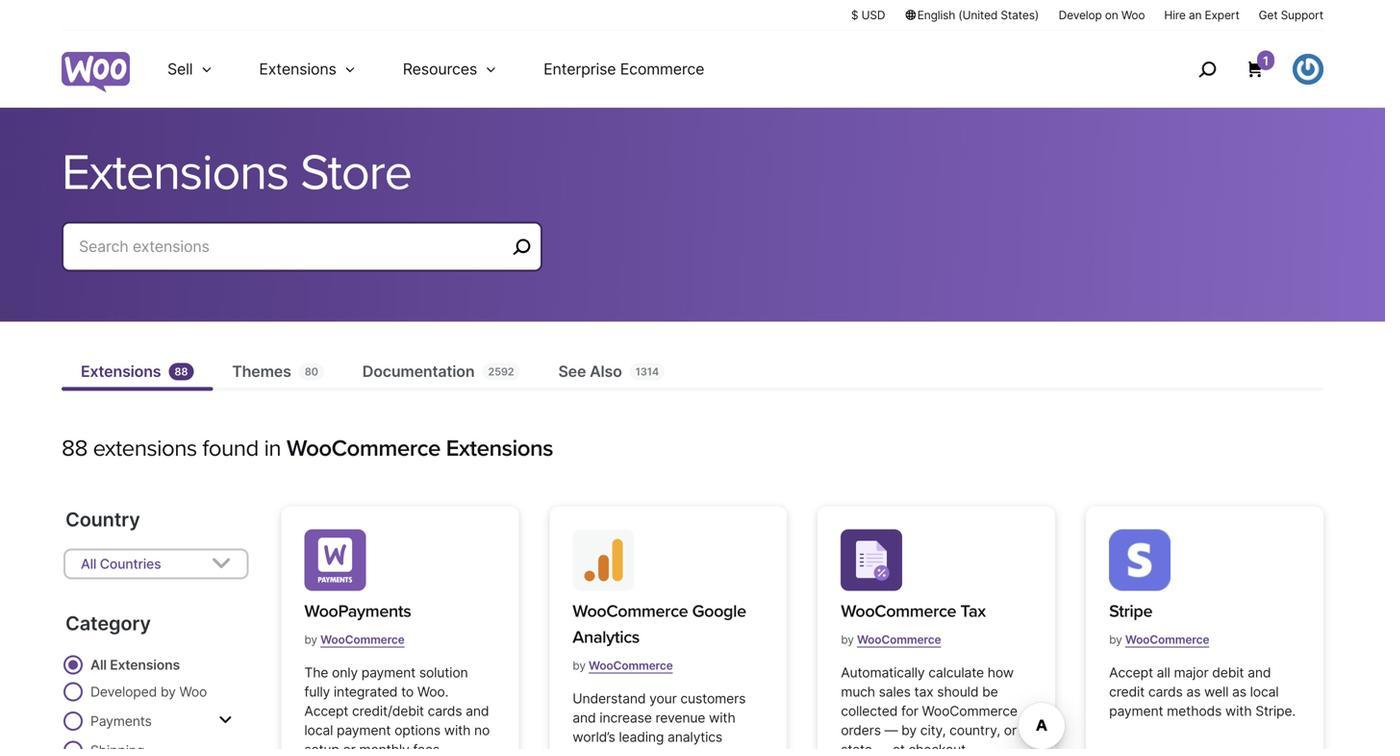 Task type: vqa. For each thing, say whether or not it's contained in the screenshot.


Task type: locate. For each thing, give the bounding box(es) containing it.
woopayments link
[[304, 599, 411, 625]]

1 vertical spatial local
[[304, 722, 333, 739]]

hire an expert link
[[1164, 7, 1240, 23]]

woocommerce link for woopayments
[[320, 625, 405, 655]]

cards down woo. at the left bottom of the page
[[428, 703, 462, 719]]

and up "no"
[[466, 703, 489, 719]]

80
[[305, 365, 318, 378]]

0 vertical spatial accept
[[1109, 665, 1153, 681]]

and inside accept all major debit and credit cards as well as local payment methods with stripe.
[[1248, 665, 1271, 681]]

0 vertical spatial integrated
[[334, 684, 398, 700]]

88
[[174, 365, 188, 378], [62, 435, 87, 463]]

at
[[893, 742, 905, 749]]

all up developed
[[90, 657, 107, 673]]

1 vertical spatial accept
[[304, 703, 348, 719]]

1 vertical spatial cards
[[428, 703, 462, 719]]

woocommerce
[[287, 435, 440, 463], [573, 601, 688, 622], [841, 601, 956, 622], [320, 633, 405, 647], [857, 633, 941, 647], [1125, 633, 1209, 647], [589, 659, 673, 673], [922, 703, 1018, 719]]

2 vertical spatial payment
[[337, 722, 391, 739]]

with left "no"
[[444, 722, 471, 739]]

local up stripe.
[[1250, 684, 1279, 700]]

fully
[[304, 684, 330, 700]]

accept inside the only payment solution fully integrated to woo. accept credit/debit cards and local payment options with no setup or monthly fees.
[[304, 703, 348, 719]]

by woocommerce down analytics
[[573, 659, 673, 673]]

by woocommerce down stripe link
[[1109, 633, 1209, 647]]

0 horizontal spatial woo
[[179, 684, 207, 700]]

or right country,
[[1004, 722, 1017, 739]]

as up methods
[[1186, 684, 1201, 700]]

1 horizontal spatial as
[[1232, 684, 1246, 700]]

0 vertical spatial —
[[885, 722, 898, 739]]

0 horizontal spatial or
[[343, 742, 356, 749]]

and up world's
[[573, 710, 596, 726]]

1 horizontal spatial cards
[[1148, 684, 1183, 700]]

woocommerce link down stripe link
[[1125, 625, 1209, 655]]

by down "stripe"
[[1109, 633, 1122, 647]]

by woocommerce down woopayments link
[[304, 633, 405, 647]]

0 horizontal spatial local
[[304, 722, 333, 739]]

payment down credit
[[1109, 703, 1163, 719]]

woocommerce up country,
[[922, 703, 1018, 719]]

get support
[[1259, 8, 1324, 22]]

get support link
[[1259, 7, 1324, 23]]

with inside the only payment solution fully integrated to woo. accept credit/debit cards and local payment options with no setup or monthly fees.
[[444, 722, 471, 739]]

0 vertical spatial local
[[1250, 684, 1279, 700]]

by woocommerce up automatically
[[841, 633, 941, 647]]

0 horizontal spatial 88
[[62, 435, 87, 463]]

accept inside accept all major debit and credit cards as well as local payment methods with stripe.
[[1109, 665, 1153, 681]]

1 horizontal spatial woo
[[1121, 8, 1145, 22]]

woocommerce link for woocommerce google analytics
[[589, 651, 673, 680]]

customers
[[680, 691, 746, 707]]

integrated inside understand your customers and increase revenue with world's leading analytics platform - integrated w
[[638, 748, 702, 749]]

1 vertical spatial integrated
[[638, 748, 702, 749]]

local
[[1250, 684, 1279, 700], [304, 722, 333, 739]]

by up the
[[304, 633, 317, 647]]

english (united states) button
[[905, 7, 1039, 23]]

woocommerce down analytics
[[589, 659, 673, 673]]

0 horizontal spatial accept
[[304, 703, 348, 719]]

1 vertical spatial 88
[[62, 435, 87, 463]]

as down debit
[[1232, 684, 1246, 700]]

monthly
[[359, 742, 409, 749]]

all inside filter countries field
[[81, 556, 96, 572]]

woocommerce link down woocommerce tax link at the right of the page
[[857, 625, 941, 655]]

1 horizontal spatial local
[[1250, 684, 1279, 700]]

2 horizontal spatial and
[[1248, 665, 1271, 681]]

1 vertical spatial all
[[90, 657, 107, 673]]

— left at
[[876, 742, 889, 749]]

state
[[841, 742, 872, 749]]

by inside automatically calculate how much sales tax should be collected for woocommerce orders — by city, country, or state — at checkout.
[[901, 722, 917, 739]]

all left countries
[[81, 556, 96, 572]]

resources
[[403, 60, 477, 78]]

for
[[901, 703, 918, 719]]

all
[[81, 556, 96, 572], [90, 657, 107, 673]]

all
[[1157, 665, 1170, 681]]

88 left extensions
[[62, 435, 87, 463]]

accept down fully
[[304, 703, 348, 719]]

0 horizontal spatial cards
[[428, 703, 462, 719]]

woocommerce link for woocommerce tax
[[857, 625, 941, 655]]

and inside the only payment solution fully integrated to woo. accept credit/debit cards and local payment options with no setup or monthly fees.
[[466, 703, 489, 719]]

with
[[1225, 703, 1252, 719], [709, 710, 735, 726], [444, 722, 471, 739]]

1 horizontal spatial with
[[709, 710, 735, 726]]

an
[[1189, 8, 1202, 22]]

angle down image
[[211, 553, 231, 576]]

see also
[[558, 362, 622, 381]]

revenue
[[655, 710, 705, 726]]

0 vertical spatial cards
[[1148, 684, 1183, 700]]

found
[[202, 435, 259, 463]]

0 horizontal spatial integrated
[[334, 684, 398, 700]]

woocommerce link down analytics
[[589, 651, 673, 680]]

accept up credit
[[1109, 665, 1153, 681]]

1314
[[635, 365, 659, 378]]

how
[[988, 665, 1014, 681]]

1 vertical spatial —
[[876, 742, 889, 749]]

0 vertical spatial 88
[[174, 365, 188, 378]]

with down "customers"
[[709, 710, 735, 726]]

by up at
[[901, 722, 917, 739]]

support
[[1281, 8, 1324, 22]]

automatically
[[841, 665, 925, 681]]

on
[[1105, 8, 1118, 22]]

$
[[851, 8, 858, 22]]

ecommerce
[[620, 60, 704, 78]]

stripe link
[[1109, 599, 1209, 625]]

checkout.
[[909, 742, 969, 749]]

1 horizontal spatial and
[[573, 710, 596, 726]]

or right setup on the bottom left of the page
[[343, 742, 356, 749]]

— up at
[[885, 722, 898, 739]]

woopayments
[[304, 601, 411, 622]]

local inside the only payment solution fully integrated to woo. accept credit/debit cards and local payment options with no setup or monthly fees.
[[304, 722, 333, 739]]

payment up monthly
[[337, 722, 391, 739]]

88 for 88
[[174, 365, 188, 378]]

by woocommerce
[[304, 633, 405, 647], [841, 633, 941, 647], [1109, 633, 1209, 647], [573, 659, 673, 673]]

0 horizontal spatial as
[[1186, 684, 1201, 700]]

expert
[[1205, 8, 1240, 22]]

—
[[885, 722, 898, 739], [876, 742, 889, 749]]

by down analytics
[[573, 659, 586, 673]]

major
[[1174, 665, 1209, 681]]

woocommerce down woocommerce tax link at the right of the page
[[857, 633, 941, 647]]

collected
[[841, 703, 898, 719]]

automatically calculate how much sales tax should be collected for woocommerce orders — by city, country, or state — at checkout.
[[841, 665, 1018, 749]]

and right debit
[[1248, 665, 1271, 681]]

1 vertical spatial payment
[[1109, 703, 1163, 719]]

with down well
[[1225, 703, 1252, 719]]

cards down all
[[1148, 684, 1183, 700]]

2 as from the left
[[1232, 684, 1246, 700]]

by for woopayments
[[304, 633, 317, 647]]

woocommerce link for stripe
[[1125, 625, 1209, 655]]

1 horizontal spatial accept
[[1109, 665, 1153, 681]]

woo right on
[[1121, 8, 1145, 22]]

integrated down analytics at the bottom of the page
[[638, 748, 702, 749]]

0 horizontal spatial with
[[444, 722, 471, 739]]

1 horizontal spatial or
[[1004, 722, 1017, 739]]

by woocommerce for woocommerce google analytics
[[573, 659, 673, 673]]

None search field
[[62, 222, 542, 295]]

setup
[[304, 742, 339, 749]]

sales
[[879, 684, 911, 700]]

local inside accept all major debit and credit cards as well as local payment methods with stripe.
[[1250, 684, 1279, 700]]

0 vertical spatial woo
[[1121, 8, 1145, 22]]

or
[[1004, 722, 1017, 739], [343, 742, 356, 749]]

integrated
[[334, 684, 398, 700], [638, 748, 702, 749]]

88 left themes
[[174, 365, 188, 378]]

all countries
[[81, 556, 161, 572]]

0 horizontal spatial and
[[466, 703, 489, 719]]

1 as from the left
[[1186, 684, 1201, 700]]

woocommerce link down woopayments link
[[320, 625, 405, 655]]

extensions
[[259, 60, 336, 78], [62, 143, 288, 203], [81, 362, 161, 381], [446, 435, 553, 463], [110, 657, 180, 673]]

get
[[1259, 8, 1278, 22]]

the only payment solution fully integrated to woo. accept credit/debit cards and local payment options with no setup or monthly fees.
[[304, 665, 490, 749]]

2 horizontal spatial with
[[1225, 703, 1252, 719]]

1 vertical spatial woo
[[179, 684, 207, 700]]

woo
[[1121, 8, 1145, 22], [179, 684, 207, 700]]

tax
[[960, 601, 986, 622]]

all for all countries
[[81, 556, 96, 572]]

sell
[[167, 60, 193, 78]]

woocommerce up analytics
[[573, 601, 688, 622]]

documentation
[[362, 362, 475, 381]]

all extensions
[[90, 657, 180, 673]]

1 horizontal spatial integrated
[[638, 748, 702, 749]]

integrated down only
[[334, 684, 398, 700]]

platform
[[573, 748, 624, 749]]

extensions
[[93, 435, 197, 463]]

by up automatically
[[841, 633, 854, 647]]

payment up to
[[361, 665, 416, 681]]

1 horizontal spatial 88
[[174, 365, 188, 378]]

woo for developed by woo
[[179, 684, 207, 700]]

and
[[1248, 665, 1271, 681], [466, 703, 489, 719], [573, 710, 596, 726]]

woo down all extensions
[[179, 684, 207, 700]]

0 vertical spatial or
[[1004, 722, 1017, 739]]

local up setup on the bottom left of the page
[[304, 722, 333, 739]]

0 vertical spatial all
[[81, 556, 96, 572]]

by
[[304, 633, 317, 647], [841, 633, 854, 647], [1109, 633, 1122, 647], [573, 659, 586, 673], [161, 684, 176, 700], [901, 722, 917, 739]]

much
[[841, 684, 875, 700]]

by for stripe
[[1109, 633, 1122, 647]]

woocommerce right "in"
[[287, 435, 440, 463]]

calculate
[[928, 665, 984, 681]]

credit
[[1109, 684, 1145, 700]]

only
[[332, 665, 358, 681]]

resources button
[[380, 31, 520, 108]]

be
[[982, 684, 998, 700]]

should
[[937, 684, 979, 700]]

1 vertical spatial or
[[343, 742, 356, 749]]

by woocommerce for woocommerce tax
[[841, 633, 941, 647]]



Task type: describe. For each thing, give the bounding box(es) containing it.
understand your customers and increase revenue with world's leading analytics platform - integrated w
[[573, 691, 746, 749]]

options
[[394, 722, 441, 739]]

cards inside accept all major debit and credit cards as well as local payment methods with stripe.
[[1148, 684, 1183, 700]]

understand
[[573, 691, 646, 707]]

payments
[[90, 713, 152, 730]]

all for all extensions
[[90, 657, 107, 673]]

payment inside accept all major debit and credit cards as well as local payment methods with stripe.
[[1109, 703, 1163, 719]]

debit
[[1212, 665, 1244, 681]]

Search extensions search field
[[79, 233, 506, 260]]

fees.
[[413, 742, 443, 749]]

extensions store
[[62, 143, 411, 203]]

search image
[[1192, 54, 1223, 85]]

integrated inside the only payment solution fully integrated to woo. accept credit/debit cards and local payment options with no setup or monthly fees.
[[334, 684, 398, 700]]

woocommerce google analytics
[[573, 601, 746, 648]]

with inside understand your customers and increase revenue with world's leading analytics platform - integrated w
[[709, 710, 735, 726]]

cards inside the only payment solution fully integrated to woo. accept credit/debit cards and local payment options with no setup or monthly fees.
[[428, 703, 462, 719]]

service navigation menu element
[[1157, 38, 1324, 101]]

see
[[558, 362, 586, 381]]

-
[[628, 748, 634, 749]]

1
[[1263, 53, 1269, 68]]

sell button
[[144, 31, 236, 108]]

no
[[474, 722, 490, 739]]

by woocommerce for woopayments
[[304, 633, 405, 647]]

develop on woo link
[[1059, 7, 1145, 23]]

woo.
[[417, 684, 449, 700]]

the
[[304, 665, 328, 681]]

enterprise ecommerce
[[544, 60, 704, 78]]

(united
[[958, 8, 998, 22]]

88 extensions found in woocommerce extensions
[[62, 435, 553, 463]]

analytics
[[668, 729, 722, 745]]

enterprise
[[544, 60, 616, 78]]

woocommerce inside automatically calculate how much sales tax should be collected for woocommerce orders — by city, country, or state — at checkout.
[[922, 703, 1018, 719]]

category
[[65, 612, 151, 635]]

by for woocommerce google analytics
[[573, 659, 586, 673]]

also
[[590, 362, 622, 381]]

woo for develop on woo
[[1121, 8, 1145, 22]]

woocommerce down stripe link
[[1125, 633, 1209, 647]]

credit/debit
[[352, 703, 424, 719]]

analytics
[[573, 627, 640, 648]]

your
[[649, 691, 677, 707]]

woocommerce tax
[[841, 601, 986, 622]]

open account menu image
[[1293, 54, 1324, 85]]

store
[[300, 143, 411, 203]]

stripe.
[[1255, 703, 1296, 719]]

extensions store link
[[62, 143, 1324, 203]]

woocommerce inside woocommerce google analytics
[[573, 601, 688, 622]]

to
[[401, 684, 414, 700]]

states)
[[1001, 8, 1039, 22]]

usd
[[861, 8, 885, 22]]

Filter countries field
[[63, 549, 249, 579]]

hire
[[1164, 8, 1186, 22]]

developed by woo
[[90, 684, 207, 700]]

by woocommerce for stripe
[[1109, 633, 1209, 647]]

english
[[917, 8, 955, 22]]

developed
[[90, 684, 157, 700]]

or inside the only payment solution fully integrated to woo. accept credit/debit cards and local payment options with no setup or monthly fees.
[[343, 742, 356, 749]]

woocommerce down woopayments link
[[320, 633, 405, 647]]

in
[[264, 435, 281, 463]]

88 for 88 extensions found in woocommerce extensions
[[62, 435, 87, 463]]

2592
[[488, 365, 514, 378]]

by down all extensions
[[161, 684, 176, 700]]

leading
[[619, 729, 664, 745]]

google
[[692, 601, 746, 622]]

show subcategories image
[[219, 713, 232, 728]]

stripe
[[1109, 601, 1152, 622]]

accept all major debit and credit cards as well as local payment methods with stripe.
[[1109, 665, 1296, 719]]

by for woocommerce tax
[[841, 633, 854, 647]]

extensions button
[[236, 31, 380, 108]]

and inside understand your customers and increase revenue with world's leading analytics platform - integrated w
[[573, 710, 596, 726]]

$ usd
[[851, 8, 885, 22]]

tax
[[914, 684, 934, 700]]

woocommerce google analytics link
[[573, 599, 764, 651]]

country
[[65, 508, 140, 531]]

themes
[[232, 362, 291, 381]]

increase
[[600, 710, 652, 726]]

woocommerce tax link
[[841, 599, 986, 625]]

world's
[[573, 729, 615, 745]]

country,
[[949, 722, 1000, 739]]

city,
[[920, 722, 946, 739]]

english (united states)
[[917, 8, 1039, 22]]

methods
[[1167, 703, 1222, 719]]

1 link
[[1246, 50, 1274, 79]]

countries
[[100, 556, 161, 572]]

enterprise ecommerce link
[[520, 31, 727, 108]]

develop on woo
[[1059, 8, 1145, 22]]

extensions inside button
[[259, 60, 336, 78]]

with inside accept all major debit and credit cards as well as local payment methods with stripe.
[[1225, 703, 1252, 719]]

0 vertical spatial payment
[[361, 665, 416, 681]]

or inside automatically calculate how much sales tax should be collected for woocommerce orders — by city, country, or state — at checkout.
[[1004, 722, 1017, 739]]

develop
[[1059, 8, 1102, 22]]

woocommerce up automatically
[[841, 601, 956, 622]]

hire an expert
[[1164, 8, 1240, 22]]



